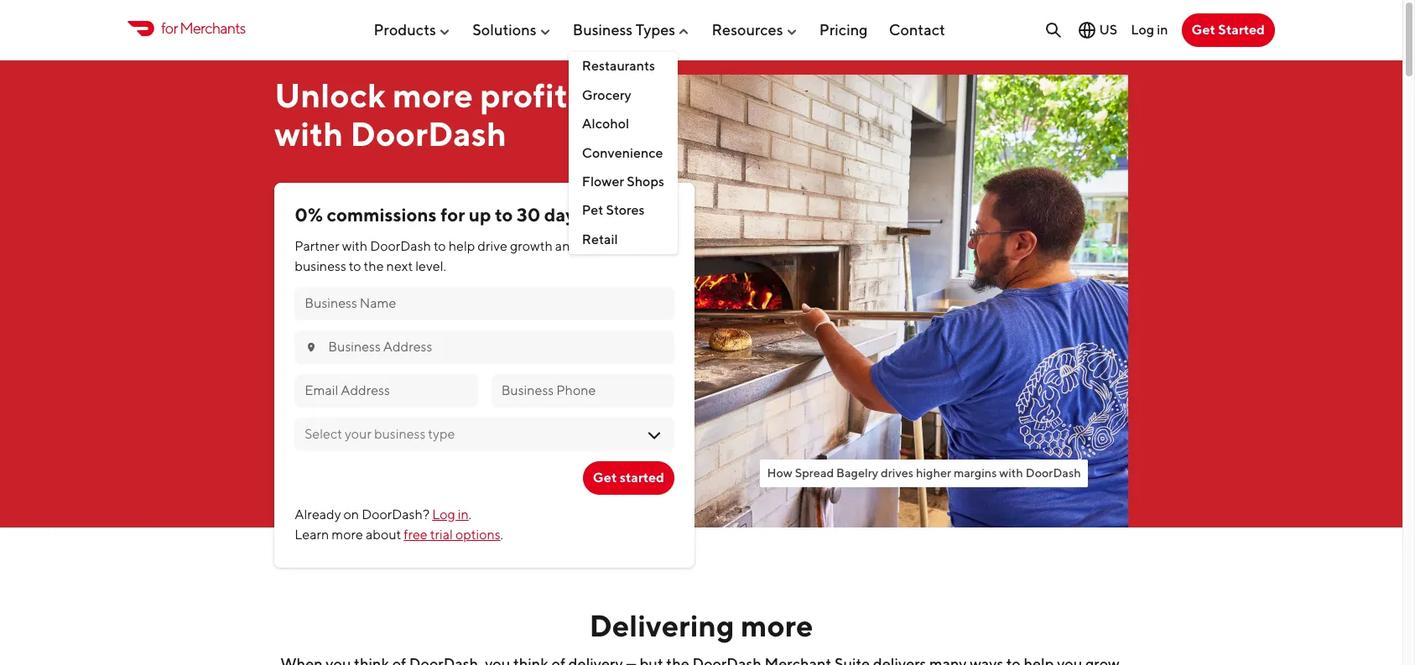 Task type: locate. For each thing, give the bounding box(es) containing it.
with inside the unlock more profits with doordash
[[275, 114, 343, 153]]

more for unlock
[[393, 75, 473, 115]]

0 horizontal spatial get
[[593, 470, 617, 485]]

flower shops link
[[569, 168, 678, 197]]

. up options
[[469, 506, 472, 522]]

doordash?
[[362, 506, 430, 522]]

0 horizontal spatial in
[[458, 506, 469, 522]]

1 vertical spatial get
[[593, 470, 617, 485]]

2 horizontal spatial to
[[495, 204, 513, 226]]

drive
[[478, 238, 507, 254]]

products link
[[374, 14, 451, 45]]

for merchants link
[[128, 17, 246, 40]]

us
[[1099, 22, 1117, 38]]

1 vertical spatial more
[[332, 527, 363, 542]]

0 horizontal spatial more
[[332, 527, 363, 542]]

on
[[344, 506, 359, 522]]

for left the "up"
[[440, 204, 465, 226]]

log
[[1131, 22, 1154, 38], [432, 506, 455, 522]]

log in link
[[1131, 22, 1168, 38], [432, 506, 469, 522]]

higher
[[916, 466, 951, 480]]

2 vertical spatial with
[[999, 466, 1023, 480]]

1 vertical spatial to
[[434, 238, 446, 254]]

solutions
[[472, 21, 536, 38]]

with up the "the"
[[342, 238, 368, 254]]

1 vertical spatial for
[[440, 204, 465, 226]]

spread
[[795, 466, 834, 480]]

in up free trial options "link"
[[458, 506, 469, 522]]

level.
[[415, 258, 446, 274]]

. right trial
[[500, 527, 503, 542]]

merchants
[[180, 20, 246, 37]]

about
[[366, 527, 401, 542]]

1 vertical spatial in
[[458, 506, 469, 522]]

1 vertical spatial .
[[500, 527, 503, 542]]

free
[[404, 527, 428, 542]]

1 vertical spatial doordash
[[370, 238, 431, 254]]

log right us on the right of the page
[[1131, 22, 1154, 38]]

1 horizontal spatial .
[[500, 527, 503, 542]]

more for delivering
[[741, 607, 813, 643]]

log in
[[1131, 22, 1168, 38]]

get for get started
[[593, 470, 617, 485]]

restaurants
[[582, 58, 655, 74]]

0 vertical spatial to
[[495, 204, 513, 226]]

0 horizontal spatial .
[[469, 506, 472, 522]]

more
[[393, 75, 473, 115], [332, 527, 363, 542], [741, 607, 813, 643]]

retail link
[[569, 225, 678, 254]]

0 vertical spatial for
[[161, 20, 178, 37]]

0 horizontal spatial log
[[432, 506, 455, 522]]

1 horizontal spatial in
[[1157, 22, 1168, 38]]

for
[[161, 20, 178, 37], [440, 204, 465, 226]]

convenience link
[[569, 139, 678, 168]]

bagelry
[[836, 466, 878, 480]]

with right margins
[[999, 466, 1023, 480]]

0 vertical spatial more
[[393, 75, 473, 115]]

get started
[[1192, 22, 1265, 38]]

flower
[[582, 174, 624, 189]]

log inside the already on doordash? log in . learn more about free trial options .
[[432, 506, 455, 522]]

alcohol
[[582, 116, 629, 132]]

1 vertical spatial log in link
[[432, 506, 469, 522]]

0 vertical spatial doordash
[[350, 114, 507, 153]]

next
[[386, 258, 413, 274]]

to right the "up"
[[495, 204, 513, 226]]

in right us on the right of the page
[[1157, 22, 1168, 38]]

get started button
[[583, 461, 674, 495]]

0 vertical spatial with
[[275, 114, 343, 153]]

drives
[[881, 466, 914, 480]]

0 horizontal spatial for
[[161, 20, 178, 37]]

1 horizontal spatial log in link
[[1131, 22, 1168, 38]]

doordash right margins
[[1026, 466, 1081, 480]]

0 vertical spatial get
[[1192, 22, 1215, 38]]

Business Phone text field
[[501, 381, 664, 400]]

.
[[469, 506, 472, 522], [500, 527, 503, 542]]

0 horizontal spatial to
[[349, 258, 361, 274]]

2 vertical spatial to
[[349, 258, 361, 274]]

doordash up 0% commissions for up to 30 days at the left of the page
[[350, 114, 507, 153]]

log in link up free trial options "link"
[[432, 506, 469, 522]]

1 horizontal spatial for
[[440, 204, 465, 226]]

margins
[[954, 466, 997, 480]]

retail
[[582, 231, 618, 247]]

to left the "the"
[[349, 258, 361, 274]]

log up trial
[[432, 506, 455, 522]]

doordash
[[350, 114, 507, 153], [370, 238, 431, 254], [1026, 466, 1081, 480]]

30
[[517, 204, 540, 226]]

0 vertical spatial log
[[1131, 22, 1154, 38]]

options
[[455, 527, 500, 542]]

with up the 0%
[[275, 114, 343, 153]]

contact
[[889, 21, 945, 38]]

up
[[469, 204, 491, 226]]

pet stores link
[[569, 197, 678, 225]]

started
[[620, 470, 664, 485]]

with inside partner with doordash to help drive growth and take your business to the next level.
[[342, 238, 368, 254]]

Email Address email field
[[305, 381, 468, 400]]

1 vertical spatial log
[[432, 506, 455, 522]]

convenience
[[582, 145, 663, 161]]

0% commissions for up to 30 days
[[295, 204, 584, 226]]

contact link
[[889, 14, 945, 45]]

1 horizontal spatial to
[[434, 238, 446, 254]]

2 vertical spatial more
[[741, 607, 813, 643]]

types
[[636, 21, 675, 38]]

days
[[544, 204, 584, 226]]

already
[[295, 506, 341, 522]]

pet stores
[[582, 202, 645, 218]]

0 vertical spatial in
[[1157, 22, 1168, 38]]

solutions link
[[472, 14, 552, 45]]

to left help
[[434, 238, 446, 254]]

1 horizontal spatial get
[[1192, 22, 1215, 38]]

0 vertical spatial log in link
[[1131, 22, 1168, 38]]

log in link right us on the right of the page
[[1131, 22, 1168, 38]]

get
[[1192, 22, 1215, 38], [593, 470, 617, 485]]

doordash up next on the top of the page
[[370, 238, 431, 254]]

the
[[364, 258, 384, 274]]

with
[[275, 114, 343, 153], [342, 238, 368, 254], [999, 466, 1023, 480]]

more inside the unlock more profits with doordash
[[393, 75, 473, 115]]

in
[[1157, 22, 1168, 38], [458, 506, 469, 522]]

1 vertical spatial with
[[342, 238, 368, 254]]

2 horizontal spatial more
[[741, 607, 813, 643]]

to
[[495, 204, 513, 226], [434, 238, 446, 254], [349, 258, 361, 274]]

1 horizontal spatial more
[[393, 75, 473, 115]]

for left merchants
[[161, 20, 178, 37]]

unlock more profits with doordash
[[275, 75, 583, 153]]

get started
[[593, 470, 664, 485]]



Task type: vqa. For each thing, say whether or not it's contained in the screenshot.
"Started"
yes



Task type: describe. For each thing, give the bounding box(es) containing it.
for merchants
[[161, 20, 246, 37]]

0 horizontal spatial log in link
[[432, 506, 469, 522]]

profits
[[480, 75, 583, 115]]

unlock
[[275, 75, 386, 115]]

restaurants link
[[569, 52, 678, 81]]

pricing
[[819, 21, 868, 38]]

resources
[[712, 21, 783, 38]]

in inside the already on doordash? log in . learn more about free trial options .
[[458, 506, 469, 522]]

help
[[449, 238, 475, 254]]

grocery
[[582, 87, 631, 103]]

already on doordash? log in . learn more about free trial options .
[[295, 506, 503, 542]]

pricing link
[[819, 14, 868, 45]]

growth
[[510, 238, 553, 254]]

location pin image
[[305, 340, 318, 354]]

2 vertical spatial doordash
[[1026, 466, 1081, 480]]

shops
[[627, 174, 664, 189]]

your
[[609, 238, 636, 254]]

grocery link
[[569, 81, 678, 110]]

pet
[[582, 202, 603, 218]]

1 horizontal spatial log
[[1131, 22, 1154, 38]]

0 vertical spatial .
[[469, 506, 472, 522]]

commissions
[[327, 204, 437, 226]]

how spread bagelry drives higher margins with doordash
[[767, 466, 1081, 480]]

products
[[374, 21, 436, 38]]

business types
[[573, 21, 675, 38]]

spread bagelry image
[[621, 74, 1128, 527]]

flower shops
[[582, 174, 664, 189]]

doordash inside the unlock more profits with doordash
[[350, 114, 507, 153]]

Business Name text field
[[305, 294, 664, 313]]

business
[[573, 21, 633, 38]]

doordash inside partner with doordash to help drive growth and take your business to the next level.
[[370, 238, 431, 254]]

business
[[295, 258, 346, 274]]

get for get started
[[1192, 22, 1215, 38]]

stores
[[606, 202, 645, 218]]

trial
[[430, 527, 453, 542]]

delivering
[[589, 607, 734, 643]]

how spread bagelry drives higher margins with doordash link
[[760, 460, 1088, 487]]

started
[[1218, 22, 1265, 38]]

take
[[581, 238, 607, 254]]

learn
[[295, 527, 329, 542]]

alcohol link
[[569, 110, 678, 139]]

free trial options link
[[404, 527, 500, 542]]

resources link
[[712, 14, 798, 45]]

partner with doordash to help drive growth and take your business to the next level.
[[295, 238, 636, 274]]

globe line image
[[1077, 20, 1098, 40]]

get started button
[[1181, 13, 1275, 47]]

business types link
[[573, 14, 691, 45]]

0%
[[295, 204, 323, 226]]

delivering more
[[589, 607, 813, 643]]

how
[[767, 466, 793, 480]]

more inside the already on doordash? log in . learn more about free trial options .
[[332, 527, 363, 542]]

and
[[555, 238, 578, 254]]

Business Address text field
[[328, 338, 664, 356]]

partner
[[295, 238, 339, 254]]



